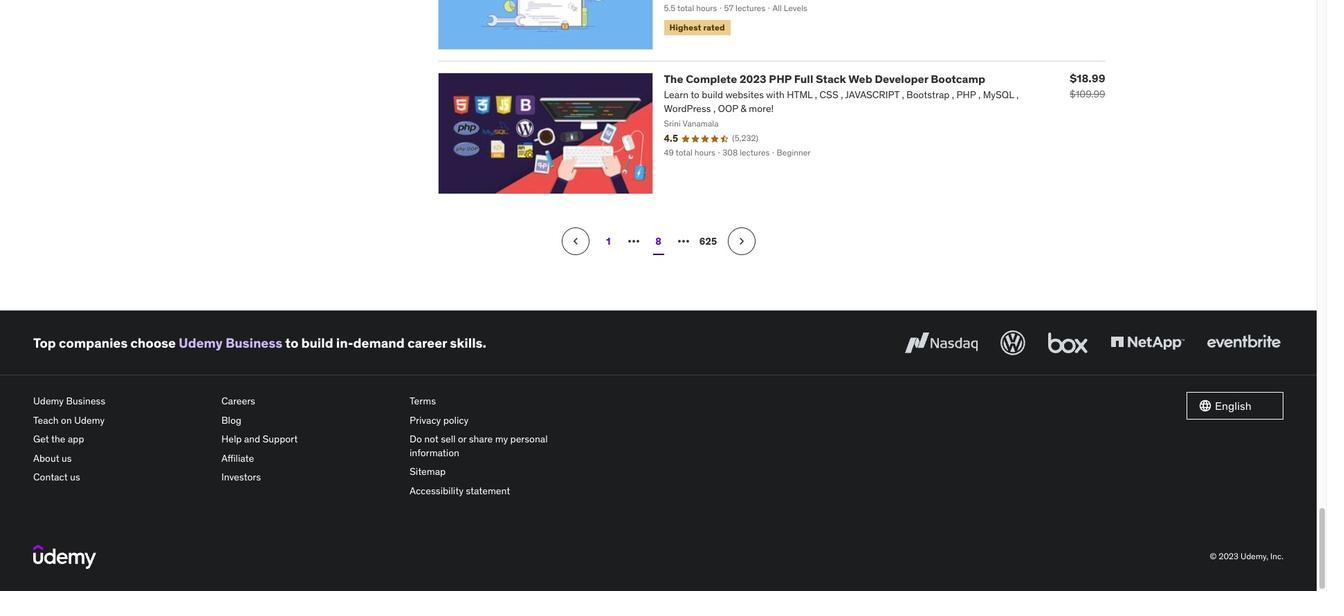 Task type: vqa. For each thing, say whether or not it's contained in the screenshot.
LEARN PYTHON PROGRAMMING MASTERCLASS
no



Task type: describe. For each thing, give the bounding box(es) containing it.
terms privacy policy do not sell or share my personal information sitemap accessibility statement
[[410, 395, 548, 498]]

share
[[469, 433, 493, 446]]

2 horizontal spatial udemy
[[179, 335, 223, 351]]

developer
[[875, 72, 929, 86]]

do
[[410, 433, 422, 446]]

© 2023 udemy, inc.
[[1211, 552, 1284, 562]]

policy
[[444, 414, 469, 427]]

bootcamp
[[931, 72, 986, 86]]

volkswagen image
[[998, 328, 1029, 359]]

or
[[458, 433, 467, 446]]

affiliate
[[222, 453, 254, 465]]

1 horizontal spatial business
[[226, 335, 283, 351]]

$109.99
[[1070, 88, 1106, 100]]

stack
[[816, 72, 847, 86]]

companies
[[59, 335, 128, 351]]

udemy business teach on udemy get the app about us contact us
[[33, 395, 105, 484]]

careers
[[222, 395, 255, 408]]

not
[[425, 433, 439, 446]]

sell
[[441, 433, 456, 446]]

0 vertical spatial udemy business link
[[179, 335, 283, 351]]

investors link
[[222, 469, 399, 488]]

help and support link
[[222, 431, 399, 450]]

do not sell or share my personal information button
[[410, 431, 587, 463]]

terms link
[[410, 393, 587, 412]]

©
[[1211, 552, 1218, 562]]

next page image
[[735, 235, 749, 249]]

support
[[263, 433, 298, 446]]

previous page image
[[569, 235, 583, 249]]

on
[[61, 414, 72, 427]]

about us link
[[33, 450, 210, 469]]

accessibility
[[410, 485, 464, 498]]

careers blog help and support affiliate investors
[[222, 395, 298, 484]]

625
[[700, 235, 717, 248]]

demand
[[353, 335, 405, 351]]

1
[[607, 235, 611, 248]]

blog link
[[222, 412, 399, 431]]

and
[[244, 433, 260, 446]]

careers link
[[222, 393, 399, 412]]

box image
[[1045, 328, 1092, 359]]

the
[[51, 433, 65, 446]]

$18.99
[[1071, 71, 1106, 85]]

$18.99 $109.99
[[1070, 71, 1106, 100]]

inc.
[[1271, 552, 1284, 562]]

0 horizontal spatial udemy
[[33, 395, 64, 408]]

career
[[408, 335, 447, 351]]

web
[[849, 72, 873, 86]]

build
[[302, 335, 333, 351]]

information
[[410, 447, 460, 460]]

top
[[33, 335, 56, 351]]

full
[[795, 72, 814, 86]]



Task type: locate. For each thing, give the bounding box(es) containing it.
8 link
[[645, 228, 673, 255]]

1 horizontal spatial 2023
[[1220, 552, 1239, 562]]

blog
[[222, 414, 242, 427]]

english
[[1216, 399, 1252, 413]]

php
[[769, 72, 792, 86]]

netapp image
[[1108, 328, 1188, 359]]

2023 right ©
[[1220, 552, 1239, 562]]

1 vertical spatial business
[[66, 395, 105, 408]]

get
[[33, 433, 49, 446]]

1 vertical spatial udemy business link
[[33, 393, 210, 412]]

business inside udemy business teach on udemy get the app about us contact us
[[66, 395, 105, 408]]

us
[[62, 453, 72, 465], [70, 472, 80, 484]]

my
[[495, 433, 508, 446]]

top companies choose udemy business to build in-demand career skills.
[[33, 335, 487, 351]]

about
[[33, 453, 59, 465]]

app
[[68, 433, 84, 446]]

affiliate link
[[222, 450, 399, 469]]

us right about
[[62, 453, 72, 465]]

privacy
[[410, 414, 441, 427]]

ellipsis image
[[626, 233, 642, 250]]

1 link
[[595, 228, 623, 255]]

business
[[226, 335, 283, 351], [66, 395, 105, 408]]

skills.
[[450, 335, 487, 351]]

1 vertical spatial 2023
[[1220, 552, 1239, 562]]

2023
[[740, 72, 767, 86], [1220, 552, 1239, 562]]

0 vertical spatial business
[[226, 335, 283, 351]]

investors
[[222, 472, 261, 484]]

0 horizontal spatial 2023
[[740, 72, 767, 86]]

2 vertical spatial udemy
[[74, 414, 105, 427]]

1 horizontal spatial udemy
[[74, 414, 105, 427]]

udemy,
[[1241, 552, 1269, 562]]

to
[[285, 335, 299, 351]]

sitemap
[[410, 466, 446, 479]]

business left to
[[226, 335, 283, 351]]

1 vertical spatial us
[[70, 472, 80, 484]]

udemy business link
[[179, 335, 283, 351], [33, 393, 210, 412]]

8
[[656, 235, 662, 248]]

complete
[[686, 72, 738, 86]]

udemy right on
[[74, 414, 105, 427]]

us right contact
[[70, 472, 80, 484]]

0 vertical spatial udemy
[[179, 335, 223, 351]]

sitemap link
[[410, 463, 587, 483]]

personal
[[511, 433, 548, 446]]

1 vertical spatial udemy
[[33, 395, 64, 408]]

udemy business link up careers
[[179, 335, 283, 351]]

the complete 2023 php full stack web developer bootcamp link
[[664, 72, 986, 86]]

0 horizontal spatial business
[[66, 395, 105, 408]]

small image
[[1199, 399, 1213, 413]]

get the app link
[[33, 431, 210, 450]]

udemy up the teach
[[33, 395, 64, 408]]

contact
[[33, 472, 68, 484]]

eventbrite image
[[1205, 328, 1284, 359]]

udemy image
[[33, 546, 96, 570]]

nasdaq image
[[902, 328, 982, 359]]

privacy policy link
[[410, 412, 587, 431]]

contact us link
[[33, 469, 210, 488]]

choose
[[131, 335, 176, 351]]

the
[[664, 72, 684, 86]]

teach
[[33, 414, 59, 427]]

udemy business link up get the app link
[[33, 393, 210, 412]]

0 vertical spatial us
[[62, 453, 72, 465]]

business up on
[[66, 395, 105, 408]]

udemy
[[179, 335, 223, 351], [33, 395, 64, 408], [74, 414, 105, 427]]

0 vertical spatial 2023
[[740, 72, 767, 86]]

statement
[[466, 485, 511, 498]]

terms
[[410, 395, 436, 408]]

help
[[222, 433, 242, 446]]

the complete 2023 php full stack web developer bootcamp
[[664, 72, 986, 86]]

accessibility statement link
[[410, 483, 587, 502]]

2023 left the php
[[740, 72, 767, 86]]

ellipsis image
[[675, 233, 692, 250]]

udemy right choose
[[179, 335, 223, 351]]

english button
[[1187, 393, 1284, 420]]

in-
[[336, 335, 354, 351]]

teach on udemy link
[[33, 412, 210, 431]]



